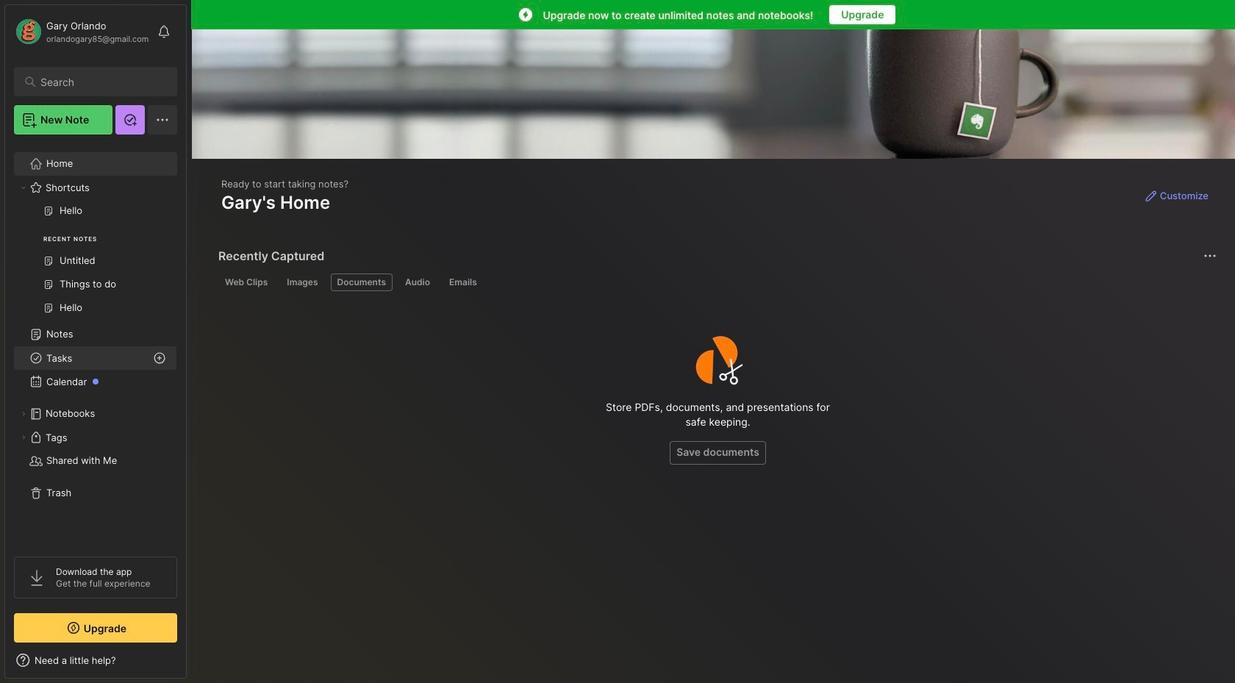 Task type: locate. For each thing, give the bounding box(es) containing it.
group
[[14, 199, 177, 329]]

tab list
[[218, 274, 1215, 291]]

tree inside main element
[[5, 143, 186, 544]]

tree
[[5, 143, 186, 544]]

2 tab from the left
[[280, 274, 325, 291]]

None search field
[[40, 73, 164, 90]]

3 tab from the left
[[331, 274, 393, 291]]

5 tab from the left
[[443, 274, 484, 291]]

4 tab from the left
[[399, 274, 437, 291]]

tab
[[218, 274, 275, 291], [280, 274, 325, 291], [331, 274, 393, 291], [399, 274, 437, 291], [443, 274, 484, 291]]

1 tab from the left
[[218, 274, 275, 291]]



Task type: describe. For each thing, give the bounding box(es) containing it.
none search field inside main element
[[40, 73, 164, 90]]

More actions field
[[1200, 246, 1221, 266]]

group inside tree
[[14, 199, 177, 329]]

expand tags image
[[19, 433, 28, 442]]

Account field
[[14, 17, 149, 46]]

more actions image
[[1202, 247, 1220, 265]]

WHAT'S NEW field
[[5, 649, 186, 672]]

click to collapse image
[[186, 656, 197, 674]]

expand notebooks image
[[19, 410, 28, 419]]

main element
[[0, 0, 191, 683]]

Search text field
[[40, 75, 164, 89]]



Task type: vqa. For each thing, say whether or not it's contained in the screenshot.
Add filters icon
no



